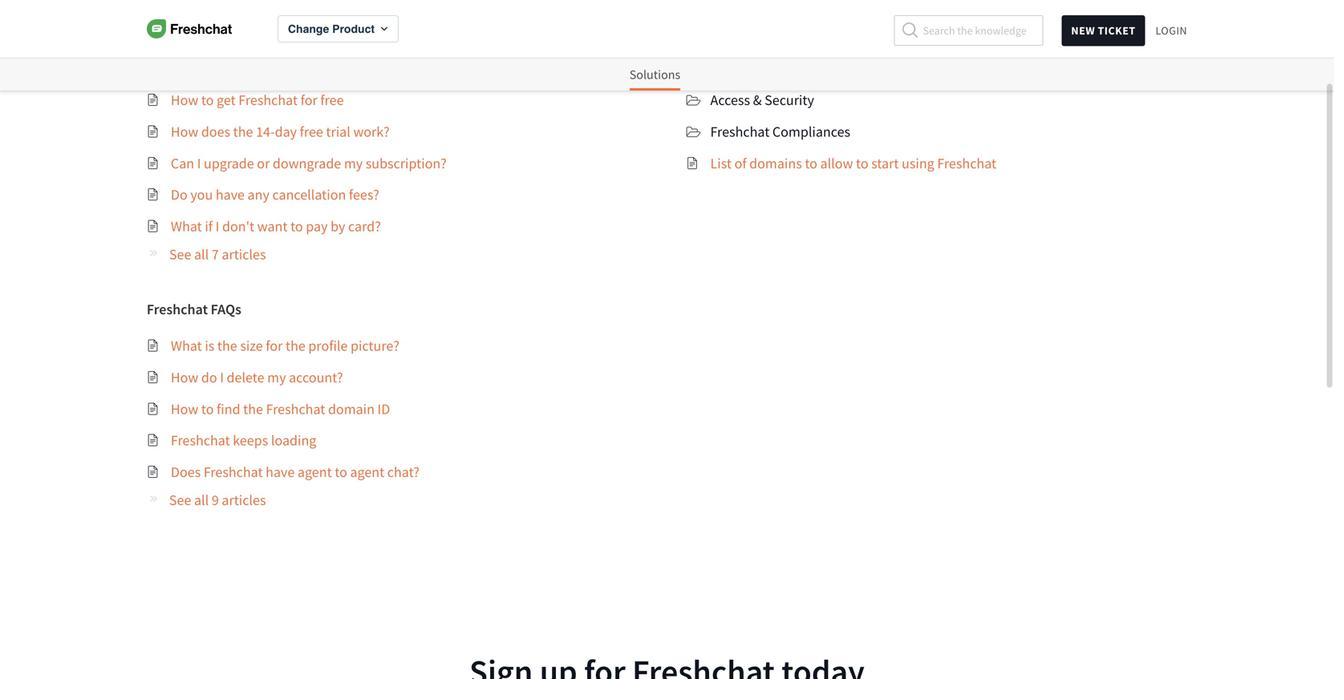 Task type: describe. For each thing, give the bounding box(es) containing it.
for for free
[[301, 91, 318, 109]]

0 vertical spatial i
[[197, 154, 201, 172]]

have for agent
[[266, 464, 295, 482]]

introduction
[[147, 9, 251, 33]]

faqs
[[211, 301, 242, 319]]

freshchat keeps loading link
[[171, 432, 317, 450]]

allow
[[821, 154, 854, 172]]

get
[[217, 91, 236, 109]]

product
[[332, 22, 375, 35]]

0 vertical spatial &
[[257, 55, 267, 73]]

2 agent from the left
[[350, 464, 385, 482]]

can i upgrade or downgrade my subscription? link
[[171, 154, 447, 172]]

profile
[[309, 337, 348, 355]]

see all 7 articles link
[[147, 246, 266, 264]]

chat?
[[388, 464, 420, 482]]

does freshchat have agent to agent chat?
[[171, 464, 420, 482]]

freshchat up is
[[147, 301, 208, 319]]

change
[[288, 22, 329, 35]]

freshchat up loading
[[266, 400, 325, 419]]

access & security
[[711, 91, 815, 109]]

freshchat's
[[147, 55, 218, 73]]

see all 9 articles link
[[147, 492, 266, 510]]

to left the start
[[857, 154, 869, 172]]

1 agent from the left
[[298, 464, 332, 482]]

any
[[248, 186, 270, 204]]

freshchat's plans & pricing link
[[147, 53, 313, 76]]

how for how to get freshchat for free
[[171, 91, 199, 109]]

want
[[257, 218, 288, 236]]

find
[[217, 400, 240, 419]]

card?
[[348, 218, 381, 236]]

see all 9 articles
[[169, 492, 266, 510]]

pay
[[306, 218, 328, 236]]

all for 7
[[194, 246, 209, 264]]

freshchat faqs
[[147, 301, 242, 319]]

to left chat?
[[335, 464, 347, 482]]

freshchat up 14-
[[239, 91, 298, 109]]

search image
[[903, 22, 919, 39]]

does
[[171, 464, 201, 482]]

articles for see all 7 articles
[[222, 246, 266, 264]]

freshchat compliances
[[711, 123, 851, 141]]

to left pay
[[291, 218, 303, 236]]

does freshchat have agent to agent chat? link
[[171, 464, 420, 482]]

new
[[1072, 23, 1096, 38]]

7
[[212, 246, 219, 264]]

freshchat up does on the bottom
[[171, 432, 230, 450]]

conversations
[[276, 9, 395, 33]]

what is the size for the profile picture? link
[[171, 337, 400, 355]]

the right find
[[243, 400, 263, 419]]

list of domains to allow to start using freshchat link
[[711, 154, 997, 172]]

what for what is the size for the profile picture?
[[171, 337, 202, 355]]

i for if
[[216, 218, 219, 236]]

you
[[191, 186, 213, 204]]

compliances
[[828, 55, 906, 73]]

start
[[872, 154, 899, 172]]

free for for
[[321, 91, 344, 109]]

freshchat right using
[[938, 154, 997, 172]]

have for any
[[216, 186, 245, 204]]

how do i delete my account?
[[171, 369, 343, 387]]

new ticket link
[[1062, 15, 1146, 46]]

how does the 14-day free trial work?
[[171, 123, 390, 141]]

can
[[171, 154, 194, 172]]

freshchat up 'see all 9 articles'
[[204, 464, 263, 482]]

fees?
[[349, 186, 380, 204]]

solutions
[[630, 67, 681, 83]]

compliances
[[773, 123, 851, 141]]

of
[[735, 154, 747, 172]]

domains
[[750, 154, 803, 172]]

loading
[[271, 432, 317, 450]]

pricing
[[270, 55, 313, 73]]

1 vertical spatial my
[[267, 369, 286, 387]]

how does the 14-day free trial work? link
[[171, 123, 390, 141]]

solutions link
[[630, 59, 681, 91]]

freshchat policies and compliances
[[687, 55, 906, 73]]

ticket
[[1099, 23, 1136, 38]]

1 horizontal spatial &
[[753, 91, 762, 109]]



Task type: vqa. For each thing, say whether or not it's contained in the screenshot.
Freshsales Suite Enterprise
no



Task type: locate. For each thing, give the bounding box(es) containing it.
upgrade
[[204, 154, 254, 172]]

1 what from the top
[[171, 218, 202, 236]]

& right the access
[[753, 91, 762, 109]]

freshchat's plans & pricing
[[147, 55, 313, 73]]

all left 7
[[194, 246, 209, 264]]

if
[[205, 218, 213, 236]]

0 vertical spatial for
[[301, 91, 318, 109]]

how for how does the 14-day free trial work?
[[171, 123, 199, 141]]

all
[[194, 246, 209, 264], [194, 492, 209, 510]]

how for how to find the freshchat domain id
[[171, 400, 199, 419]]

how down freshchat's
[[171, 91, 199, 109]]

1 vertical spatial free
[[300, 123, 323, 141]]

& right plans
[[257, 55, 267, 73]]

the left 14-
[[233, 123, 253, 141]]

freshchat faqs link
[[147, 299, 242, 322]]

all for 9
[[194, 492, 209, 510]]

1 vertical spatial have
[[266, 464, 295, 482]]

how left does
[[171, 123, 199, 141]]

free
[[321, 91, 344, 109], [300, 123, 323, 141]]

for right the size at the left of the page
[[266, 337, 283, 355]]

my right delete on the bottom of page
[[267, 369, 286, 387]]

freshchat up the access
[[687, 55, 748, 73]]

for down pricing
[[301, 91, 318, 109]]

login link
[[1156, 14, 1188, 47]]

i right can at top
[[197, 154, 201, 172]]

my
[[344, 154, 363, 172], [267, 369, 286, 387]]

access
[[711, 91, 751, 109]]

how left find
[[171, 400, 199, 419]]

&
[[257, 55, 267, 73], [753, 91, 762, 109]]

1 vertical spatial see
[[169, 492, 191, 510]]

freshchat policies and compliances link
[[687, 53, 906, 76]]

1 vertical spatial what
[[171, 337, 202, 355]]

is
[[205, 337, 215, 355]]

my up fees?
[[344, 154, 363, 172]]

see left 7
[[169, 246, 191, 264]]

agent down loading
[[298, 464, 332, 482]]

to left change
[[255, 9, 272, 33]]

1 horizontal spatial my
[[344, 154, 363, 172]]

id
[[378, 400, 390, 419]]

freshchat keeps loading
[[171, 432, 317, 450]]

see
[[169, 246, 191, 264], [169, 492, 191, 510]]

by
[[331, 218, 345, 236]]

for for the
[[266, 337, 283, 355]]

1 horizontal spatial have
[[266, 464, 295, 482]]

0 horizontal spatial agent
[[298, 464, 332, 482]]

do
[[201, 369, 217, 387]]

9
[[212, 492, 219, 510]]

all left 9
[[194, 492, 209, 510]]

to
[[255, 9, 272, 33], [201, 91, 214, 109], [805, 154, 818, 172], [857, 154, 869, 172], [291, 218, 303, 236], [201, 400, 214, 419], [335, 464, 347, 482]]

list of domains to allow to start using freshchat
[[711, 154, 997, 172]]

articles down don't
[[222, 246, 266, 264]]

freshchat compliances link
[[711, 123, 851, 141]]

change product
[[288, 22, 375, 35]]

i right if
[[216, 218, 219, 236]]

trial
[[326, 123, 351, 141]]

picture?
[[351, 337, 400, 355]]

what left if
[[171, 218, 202, 236]]

0 horizontal spatial my
[[267, 369, 286, 387]]

to left get
[[201, 91, 214, 109]]

14-
[[256, 123, 275, 141]]

access & security link
[[711, 91, 815, 109]]

work?
[[354, 123, 390, 141]]

0 vertical spatial free
[[321, 91, 344, 109]]

what if i don't want to pay by card? link
[[171, 218, 381, 236]]

2 articles from the top
[[222, 492, 266, 510]]

free up the trial
[[321, 91, 344, 109]]

1 vertical spatial articles
[[222, 492, 266, 510]]

1 vertical spatial &
[[753, 91, 762, 109]]

plans
[[221, 55, 255, 73]]

i right do
[[220, 369, 224, 387]]

how do i delete my account? link
[[171, 369, 343, 387]]

free for day
[[300, 123, 323, 141]]

0 vertical spatial have
[[216, 186, 245, 204]]

0 horizontal spatial have
[[216, 186, 245, 204]]

can i upgrade or downgrade my subscription?
[[171, 154, 447, 172]]

cancellation
[[273, 186, 346, 204]]

have down loading
[[266, 464, 295, 482]]

to left find
[[201, 400, 214, 419]]

i for do
[[220, 369, 224, 387]]

see all 7 articles
[[169, 246, 266, 264]]

subscription?
[[366, 154, 447, 172]]

do you have any cancellation fees?
[[171, 186, 380, 204]]

1 how from the top
[[171, 91, 199, 109]]

see for see all 9 articles
[[169, 492, 191, 510]]

2 see from the top
[[169, 492, 191, 510]]

0 vertical spatial see
[[169, 246, 191, 264]]

how left do
[[171, 369, 199, 387]]

using
[[902, 154, 935, 172]]

3 how from the top
[[171, 369, 199, 387]]

have left the any
[[216, 186, 245, 204]]

2 how from the top
[[171, 123, 199, 141]]

Search the knowledge base text field
[[895, 15, 1044, 46]]

agent left chat?
[[350, 464, 385, 482]]

1 all from the top
[[194, 246, 209, 264]]

delete
[[227, 369, 265, 387]]

freshchat up of
[[711, 123, 770, 141]]

how to get freshchat for free link
[[171, 91, 344, 109]]

2 what from the top
[[171, 337, 202, 355]]

downgrade
[[273, 154, 341, 172]]

day
[[275, 123, 297, 141]]

1 horizontal spatial agent
[[350, 464, 385, 482]]

1 vertical spatial for
[[266, 337, 283, 355]]

4 how from the top
[[171, 400, 199, 419]]

does
[[201, 123, 230, 141]]

new ticket
[[1072, 23, 1136, 38]]

0 horizontal spatial i
[[197, 154, 201, 172]]

2 all from the top
[[194, 492, 209, 510]]

have
[[216, 186, 245, 204], [266, 464, 295, 482]]

list
[[711, 154, 732, 172]]

0 vertical spatial all
[[194, 246, 209, 264]]

1 vertical spatial i
[[216, 218, 219, 236]]

free right day
[[300, 123, 323, 141]]

introduction to conversations
[[147, 9, 395, 33]]

1 horizontal spatial i
[[216, 218, 219, 236]]

0 horizontal spatial for
[[266, 337, 283, 355]]

2 vertical spatial i
[[220, 369, 224, 387]]

1 articles from the top
[[222, 246, 266, 264]]

keeps
[[233, 432, 268, 450]]

how to find the freshchat domain id link
[[171, 400, 390, 419]]

1 see from the top
[[169, 246, 191, 264]]

the right is
[[217, 337, 237, 355]]

articles right 9
[[222, 492, 266, 510]]

or
[[257, 154, 270, 172]]

0 vertical spatial what
[[171, 218, 202, 236]]

1 horizontal spatial for
[[301, 91, 318, 109]]

what for what if i don't want to pay by card?
[[171, 218, 202, 236]]

i
[[197, 154, 201, 172], [216, 218, 219, 236], [220, 369, 224, 387]]

login
[[1156, 23, 1188, 38]]

1 vertical spatial all
[[194, 492, 209, 510]]

0 horizontal spatial &
[[257, 55, 267, 73]]

see down does on the bottom
[[169, 492, 191, 510]]

0 vertical spatial articles
[[222, 246, 266, 264]]

what
[[171, 218, 202, 236], [171, 337, 202, 355]]

see for see all 7 articles
[[169, 246, 191, 264]]

policies
[[751, 55, 799, 73]]

don't
[[222, 218, 255, 236]]

do you have any cancellation fees? link
[[171, 186, 380, 204]]

size
[[240, 337, 263, 355]]

domain
[[328, 400, 375, 419]]

the
[[233, 123, 253, 141], [217, 337, 237, 355], [286, 337, 306, 355], [243, 400, 263, 419]]

0 vertical spatial my
[[344, 154, 363, 172]]

account?
[[289, 369, 343, 387]]

articles for see all 9 articles
[[222, 492, 266, 510]]

how for how do i delete my account?
[[171, 369, 199, 387]]

what if i don't want to pay by card?
[[171, 218, 381, 236]]

and
[[801, 55, 825, 73]]

to left allow in the right top of the page
[[805, 154, 818, 172]]

what left is
[[171, 337, 202, 355]]

2 horizontal spatial i
[[220, 369, 224, 387]]

how to find the freshchat domain id
[[171, 400, 390, 419]]

how to get freshchat for free
[[171, 91, 344, 109]]

the left 'profile'
[[286, 337, 306, 355]]

do
[[171, 186, 188, 204]]

security
[[765, 91, 815, 109]]



